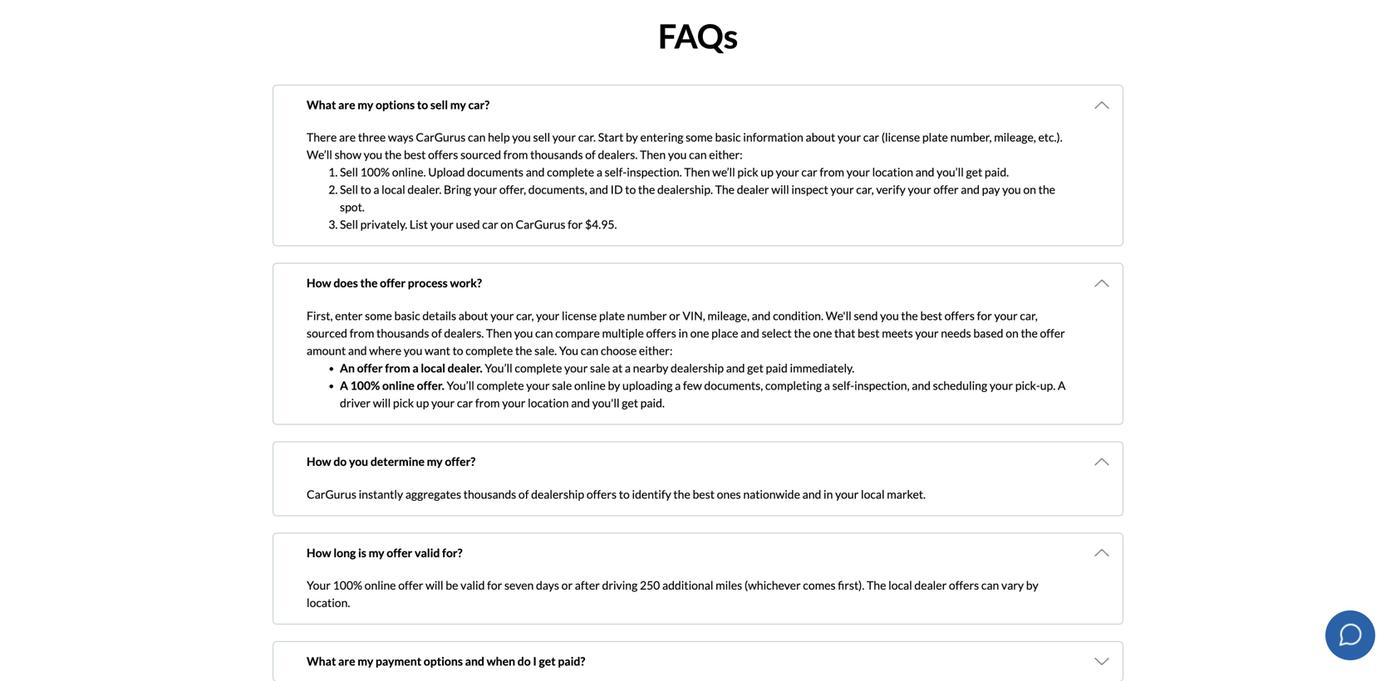 Task type: describe. For each thing, give the bounding box(es) containing it.
a right at
[[625, 361, 631, 375]]

2 vertical spatial cargurus
[[307, 487, 356, 501]]

an offer from a local dealer. you'll complete your sale at a nearby dealership and get paid immediately.
[[340, 361, 855, 375]]

upload
[[428, 165, 465, 179]]

the inside there are three ways cargurus can help you sell your car. start by entering some basic information about your car (license plate number, mileage, etc.). we'll show you the best offers sourced from thousands of dealers. then you can either: sell 100% online. upload documents and complete a self-inspection. then we'll pick up your car from your location and you'll get paid. sell to a local dealer. bring your offer, documents, and id to the dealership. the dealer will inspect your car, verify your offer and pay you on the spot. sell privately. list your used car on cargurus for $4.95.
[[715, 183, 735, 197]]

help
[[488, 130, 510, 144]]

complete inside first, enter some basic details about your car, your license plate number or vin, mileage, and condition. we'll send you the best offers for your car, sourced from thousands of dealers. then you can compare multiple offers in one place and select the one that best meets your needs based on the offer amount and where you want to complete the sale. you can choose either:
[[466, 344, 513, 358]]

basic inside there are three ways cargurus can help you sell your car. start by entering some basic information about your car (license plate number, mileage, etc.). we'll show you the best offers sourced from thousands of dealers. then you can either: sell 100% online. upload documents and complete a self-inspection. then we'll pick up your car from your location and you'll get paid. sell to a local dealer. bring your offer, documents, and id to the dealership. the dealer will inspect your car, verify your offer and pay you on the spot. sell privately. list your used car on cargurus for $4.95.
[[715, 130, 741, 144]]

about inside first, enter some basic details about your car, your license plate number or vin, mileage, and condition. we'll send you the best offers for your car, sourced from thousands of dealers. then you can compare multiple offers in one place and select the one that best meets your needs based on the offer amount and where you want to complete the sale. you can choose either:
[[459, 309, 488, 323]]

and left scheduling
[[912, 379, 931, 393]]

details
[[423, 309, 456, 323]]

offer?
[[445, 455, 476, 469]]

offer right the an
[[357, 361, 383, 375]]

aggregates
[[405, 487, 461, 501]]

long
[[334, 546, 356, 560]]

verify
[[876, 183, 906, 197]]

what are my options to sell my car?
[[307, 98, 490, 112]]

online.
[[392, 165, 426, 179]]

how does the offer process work?
[[307, 276, 482, 290]]

valid inside your 100% online offer will be valid for seven days or after driving 250 additional miles (whichever comes first). the local dealer offers can vary by location.
[[461, 579, 485, 593]]

or inside your 100% online offer will be valid for seven days or after driving 250 additional miles (whichever comes first). the local dealer offers can vary by location.
[[562, 579, 573, 593]]

1 horizontal spatial dealership
[[671, 361, 724, 375]]

completing
[[765, 379, 822, 393]]

how for how does the offer process work?
[[307, 276, 331, 290]]

best inside there are three ways cargurus can help you sell your car. start by entering some basic information about your car (license plate number, mileage, etc.). we'll show you the best offers sourced from thousands of dealers. then you can either: sell 100% online. upload documents and complete a self-inspection. then we'll pick up your car from your location and you'll get paid. sell to a local dealer. bring your offer, documents, and id to the dealership. the dealer will inspect your car, verify your offer and pay you on the spot. sell privately. list your used car on cargurus for $4.95.
[[404, 148, 426, 162]]

to up spot.
[[360, 183, 371, 197]]

send
[[854, 309, 878, 323]]

1 horizontal spatial sale
[[590, 361, 610, 375]]

you left compare
[[514, 326, 533, 340]]

market.
[[887, 487, 926, 501]]

1 horizontal spatial of
[[519, 487, 529, 501]]

first,
[[307, 309, 333, 323]]

the left sale.
[[515, 344, 532, 358]]

show
[[335, 148, 362, 162]]

1 horizontal spatial in
[[824, 487, 833, 501]]

0 vertical spatial cargurus
[[416, 130, 466, 144]]

of inside first, enter some basic details about your car, your license plate number or vin, mileage, and condition. we'll send you the best offers for your car, sourced from thousands of dealers. then you can compare multiple offers in one place and select the one that best meets your needs based on the offer amount and where you want to complete the sale. you can choose either:
[[432, 326, 442, 340]]

pay
[[982, 183, 1000, 197]]

your 100% online offer will be valid for seven days or after driving 250 additional miles (whichever comes first). the local dealer offers can vary by location.
[[307, 579, 1039, 610]]

used
[[456, 218, 480, 232]]

0 vertical spatial on
[[1023, 183, 1036, 197]]

complete inside there are three ways cargurus can help you sell your car. start by entering some basic information about your car (license plate number, mileage, etc.). we'll show you the best offers sourced from thousands of dealers. then you can either: sell 100% online. upload documents and complete a self-inspection. then we'll pick up your car from your location and you'll get paid. sell to a local dealer. bring your offer, documents, and id to the dealership. the dealer will inspect your car, verify your offer and pay you on the spot. sell privately. list your used car on cargurus for $4.95.
[[547, 165, 594, 179]]

(license
[[882, 130, 920, 144]]

by inside you'll complete your sale online by uploading a few documents, completing a self-inspection, and scheduling your pick-up. a driver will pick up your car from your location and you'll get paid.
[[608, 379, 620, 393]]

sourced inside first, enter some basic details about your car, your license plate number or vin, mileage, and condition. we'll send you the best offers for your car, sourced from thousands of dealers. then you can compare multiple offers in one place and select the one that best meets your needs based on the offer amount and where you want to complete the sale. you can choose either:
[[307, 326, 347, 340]]

car right 'used'
[[482, 218, 498, 232]]

offer inside your 100% online offer will be valid for seven days or after driving 250 additional miles (whichever comes first). the local dealer offers can vary by location.
[[398, 579, 423, 593]]

inspection.
[[627, 165, 682, 179]]

documents, inside you'll complete your sale online by uploading a few documents, completing a self-inspection, and scheduling your pick-up. a driver will pick up your car from your location and you'll get paid.
[[704, 379, 763, 393]]

first, enter some basic details about your car, your license plate number or vin, mileage, and condition. we'll send you the best offers for your car, sourced from thousands of dealers. then you can compare multiple offers in one place and select the one that best meets your needs based on the offer amount and where you want to complete the sale. you can choose either:
[[307, 309, 1065, 358]]

0 vertical spatial valid
[[415, 546, 440, 560]]

needs
[[941, 326, 971, 340]]

work?
[[450, 276, 482, 290]]

enter
[[335, 309, 363, 323]]

start
[[598, 130, 624, 144]]

you right the pay
[[1002, 183, 1021, 197]]

identify
[[632, 487, 671, 501]]

get left paid
[[747, 361, 764, 375]]

3 sell from the top
[[340, 218, 358, 232]]

offer,
[[499, 183, 526, 197]]

paid
[[766, 361, 788, 375]]

location inside there are three ways cargurus can help you sell your car. start by entering some basic information about your car (license plate number, mileage, etc.). we'll show you the best offers sourced from thousands of dealers. then you can either: sell 100% online. upload documents and complete a self-inspection. then we'll pick up your car from your location and you'll get paid. sell to a local dealer. bring your offer, documents, and id to the dealership. the dealer will inspect your car, verify your offer and pay you on the spot. sell privately. list your used car on cargurus for $4.95.
[[872, 165, 913, 179]]

to left identify
[[619, 487, 630, 501]]

offer right is
[[387, 546, 412, 560]]

vin,
[[683, 309, 705, 323]]

nearby
[[633, 361, 669, 375]]

and left when
[[465, 655, 484, 669]]

the right does
[[360, 276, 378, 290]]

you'll inside you'll complete your sale online by uploading a few documents, completing a self-inspection, and scheduling your pick-up. a driver will pick up your car from your location and you'll get paid.
[[447, 379, 474, 393]]

days
[[536, 579, 559, 593]]

seven
[[504, 579, 534, 593]]

1 horizontal spatial then
[[640, 148, 666, 162]]

a left few
[[675, 379, 681, 393]]

1 vertical spatial do
[[518, 655, 531, 669]]

can up sale.
[[535, 326, 553, 340]]

from up a 100% online offer.
[[385, 361, 410, 375]]

the right based
[[1021, 326, 1038, 340]]

scheduling
[[933, 379, 988, 393]]

place
[[712, 326, 738, 340]]

documents, inside there are three ways cargurus can help you sell your car. start by entering some basic information about your car (license plate number, mileage, etc.). we'll show you the best offers sourced from thousands of dealers. then you can either: sell 100% online. upload documents and complete a self-inspection. then we'll pick up your car from your location and you'll get paid. sell to a local dealer. bring your offer, documents, and id to the dealership. the dealer will inspect your car, verify your offer and pay you on the spot. sell privately. list your used car on cargurus for $4.95.
[[528, 183, 587, 197]]

at
[[612, 361, 623, 375]]

self- inside there are three ways cargurus can help you sell your car. start by entering some basic information about your car (license plate number, mileage, etc.). we'll show you the best offers sourced from thousands of dealers. then you can either: sell 100% online. upload documents and complete a self-inspection. then we'll pick up your car from your location and you'll get paid. sell to a local dealer. bring your offer, documents, and id to the dealership. the dealer will inspect your car, verify your offer and pay you on the spot. sell privately. list your used car on cargurus for $4.95.
[[605, 165, 627, 179]]

additional
[[662, 579, 713, 593]]

you left determine
[[349, 455, 368, 469]]

a up the 'offer.'
[[413, 361, 419, 375]]

miles
[[716, 579, 742, 593]]

can up dealership.
[[689, 148, 707, 162]]

a up privately.
[[373, 183, 379, 197]]

what are my payment options and when do i get paid?
[[307, 655, 585, 669]]

the down inspection.
[[638, 183, 655, 197]]

few
[[683, 379, 702, 393]]

local inside your 100% online offer will be valid for seven days or after driving 250 additional miles (whichever comes first). the local dealer offers can vary by location.
[[889, 579, 912, 593]]

car inside you'll complete your sale online by uploading a few documents, completing a self-inspection, and scheduling your pick-up. a driver will pick up your car from your location and you'll get paid.
[[457, 396, 473, 410]]

i
[[533, 655, 537, 669]]

a down start
[[597, 165, 603, 179]]

1 horizontal spatial thousands
[[464, 487, 516, 501]]

and left you'll
[[571, 396, 590, 410]]

when
[[487, 655, 515, 669]]

best left ones
[[693, 487, 715, 501]]

dealers. inside there are three ways cargurus can help you sell your car. start by entering some basic information about your car (license plate number, mileage, etc.). we'll show you the best offers sourced from thousands of dealers. then you can either: sell 100% online. upload documents and complete a self-inspection. then we'll pick up your car from your location and you'll get paid. sell to a local dealer. bring your offer, documents, and id to the dealership. the dealer will inspect your car, verify your offer and pay you on the spot. sell privately. list your used car on cargurus for $4.95.
[[598, 148, 638, 162]]

how long is my offer valid for?
[[307, 546, 463, 560]]

for inside first, enter some basic details about your car, your license plate number or vin, mileage, and condition. we'll send you the best offers for your car, sourced from thousands of dealers. then you can compare multiple offers in one place and select the one that best meets your needs based on the offer amount and where you want to complete the sale. you can choose either:
[[977, 309, 992, 323]]

for?
[[442, 546, 463, 560]]

and right nationwide
[[803, 487, 821, 501]]

$4.95.
[[585, 218, 617, 232]]

inspect
[[792, 183, 828, 197]]

be
[[446, 579, 458, 593]]

paid?
[[558, 655, 585, 669]]

for inside there are three ways cargurus can help you sell your car. start by entering some basic information about your car (license plate number, mileage, etc.). we'll show you the best offers sourced from thousands of dealers. then you can either: sell 100% online. upload documents and complete a self-inspection. then we'll pick up your car from your location and you'll get paid. sell to a local dealer. bring your offer, documents, and id to the dealership. the dealer will inspect your car, verify your offer and pay you on the spot. sell privately. list your used car on cargurus for $4.95.
[[568, 218, 583, 232]]

a inside you'll complete your sale online by uploading a few documents, completing a self-inspection, and scheduling your pick-up. a driver will pick up your car from your location and you'll get paid.
[[1058, 379, 1066, 393]]

process
[[408, 276, 448, 290]]

offers left identify
[[587, 487, 617, 501]]

1 vertical spatial on
[[501, 218, 514, 232]]

can left help
[[468, 130, 486, 144]]

the down ways at the top
[[385, 148, 402, 162]]

my left "car?"
[[450, 98, 466, 112]]

250
[[640, 579, 660, 593]]

offer inside there are three ways cargurus can help you sell your car. start by entering some basic information about your car (license plate number, mileage, etc.). we'll show you the best offers sourced from thousands of dealers. then you can either: sell 100% online. upload documents and complete a self-inspection. then we'll pick up your car from your location and you'll get paid. sell to a local dealer. bring your offer, documents, and id to the dealership. the dealer will inspect your car, verify your offer and pay you on the spot. sell privately. list your used car on cargurus for $4.95.
[[934, 183, 959, 197]]

and up the an
[[348, 344, 367, 358]]

best up needs
[[920, 309, 942, 323]]

and left you'll
[[916, 165, 935, 179]]

you'll
[[592, 396, 620, 410]]

0 horizontal spatial dealership
[[531, 487, 584, 501]]

dealership.
[[657, 183, 713, 197]]

mileage, inside there are three ways cargurus can help you sell your car. start by entering some basic information about your car (license plate number, mileage, etc.). we'll show you the best offers sourced from thousands of dealers. then you can either: sell 100% online. upload documents and complete a self-inspection. then we'll pick up your car from your location and you'll get paid. sell to a local dealer. bring your offer, documents, and id to the dealership. the dealer will inspect your car, verify your offer and pay you on the spot. sell privately. list your used car on cargurus for $4.95.
[[994, 130, 1036, 144]]

multiple
[[602, 326, 644, 340]]

plate inside there are three ways cargurus can help you sell your car. start by entering some basic information about your car (license plate number, mileage, etc.). we'll show you the best offers sourced from thousands of dealers. then you can either: sell 100% online. upload documents and complete a self-inspection. then we'll pick up your car from your location and you'll get paid. sell to a local dealer. bring your offer, documents, and id to the dealership. the dealer will inspect your car, verify your offer and pay you on the spot. sell privately. list your used car on cargurus for $4.95.
[[923, 130, 948, 144]]

you'll
[[937, 165, 964, 179]]

local left market.
[[861, 487, 885, 501]]

bring
[[444, 183, 471, 197]]

information
[[743, 130, 804, 144]]

want
[[425, 344, 450, 358]]

0 vertical spatial you'll
[[485, 361, 513, 375]]

number,
[[950, 130, 992, 144]]

ways
[[388, 130, 414, 144]]

a 100% online offer.
[[340, 379, 444, 393]]

some inside first, enter some basic details about your car, your license plate number or vin, mileage, and condition. we'll send you the best offers for your car, sourced from thousands of dealers. then you can compare multiple offers in one place and select the one that best meets your needs based on the offer amount and where you want to complete the sale. you can choose either:
[[365, 309, 392, 323]]

basic inside first, enter some basic details about your car, your license plate number or vin, mileage, and condition. we'll send you the best offers for your car, sourced from thousands of dealers. then you can compare multiple offers in one place and select the one that best meets your needs based on the offer amount and where you want to complete the sale. you can choose either:
[[394, 309, 420, 323]]

some inside there are three ways cargurus can help you sell your car. start by entering some basic information about your car (license plate number, mileage, etc.). we'll show you the best offers sourced from thousands of dealers. then you can either: sell 100% online. upload documents and complete a self-inspection. then we'll pick up your car from your location and you'll get paid. sell to a local dealer. bring your offer, documents, and id to the dealership. the dealer will inspect your car, verify your offer and pay you on the spot. sell privately. list your used car on cargurus for $4.95.
[[686, 130, 713, 144]]

1 vertical spatial dealer.
[[448, 361, 483, 375]]

my up three
[[358, 98, 373, 112]]

100% for a
[[350, 379, 380, 393]]

condition.
[[773, 309, 824, 323]]

car up inspect
[[802, 165, 818, 179]]

sale.
[[534, 344, 557, 358]]

dealer inside your 100% online offer will be valid for seven days or after driving 250 additional miles (whichever comes first). the local dealer offers can vary by location.
[[915, 579, 947, 593]]

meets
[[882, 326, 913, 340]]

get inside there are three ways cargurus can help you sell your car. start by entering some basic information about your car (license plate number, mileage, etc.). we'll show you the best offers sourced from thousands of dealers. then you can either: sell 100% online. upload documents and complete a self-inspection. then we'll pick up your car from your location and you'll get paid. sell to a local dealer. bring your offer, documents, and id to the dealership. the dealer will inspect your car, verify your offer and pay you on the spot. sell privately. list your used car on cargurus for $4.95.
[[966, 165, 983, 179]]

there are three ways cargurus can help you sell your car. start by entering some basic information about your car (license plate number, mileage, etc.). we'll show you the best offers sourced from thousands of dealers. then you can either: sell 100% online. upload documents and complete a self-inspection. then we'll pick up your car from your location and you'll get paid. sell to a local dealer. bring your offer, documents, and id to the dealership. the dealer will inspect your car, verify your offer and pay you on the spot. sell privately. list your used car on cargurus for $4.95.
[[307, 130, 1063, 232]]

car.
[[578, 130, 596, 144]]

number
[[627, 309, 667, 323]]

immediately.
[[790, 361, 855, 375]]

you
[[559, 344, 579, 358]]

2 horizontal spatial car,
[[1020, 309, 1038, 323]]

will inside you'll complete your sale online by uploading a few documents, completing a self-inspection, and scheduling your pick-up. a driver will pick up your car from your location and you'll get paid.
[[373, 396, 391, 410]]

open chat window image
[[1337, 622, 1364, 648]]

0 horizontal spatial options
[[376, 98, 415, 112]]

online for offer.
[[382, 379, 415, 393]]

and left the pay
[[961, 183, 980, 197]]

and down the place
[[726, 361, 745, 375]]

will inside your 100% online offer will be valid for seven days or after driving 250 additional miles (whichever comes first). the local dealer offers can vary by location.
[[426, 579, 444, 593]]

offer left process
[[380, 276, 406, 290]]

either: inside first, enter some basic details about your car, your license plate number or vin, mileage, and condition. we'll send you the best offers for your car, sourced from thousands of dealers. then you can compare multiple offers in one place and select the one that best meets your needs based on the offer amount and where you want to complete the sale. you can choose either:
[[639, 344, 673, 358]]

1 vertical spatial cargurus
[[516, 218, 566, 232]]

you down entering
[[668, 148, 687, 162]]

pick-
[[1015, 379, 1040, 393]]

id
[[611, 183, 623, 197]]

offers up needs
[[945, 309, 975, 323]]

ones
[[717, 487, 741, 501]]



Task type: vqa. For each thing, say whether or not it's contained in the screenshot.
CarGurus to the left
yes



Task type: locate. For each thing, give the bounding box(es) containing it.
three
[[358, 130, 386, 144]]

are for options
[[338, 98, 355, 112]]

can inside your 100% online offer will be valid for seven days or after driving 250 additional miles (whichever comes first). the local dealer offers can vary by location.
[[982, 579, 999, 593]]

1 sell from the top
[[340, 165, 358, 179]]

1 vertical spatial the
[[867, 579, 886, 593]]

0 vertical spatial basic
[[715, 130, 741, 144]]

the right first).
[[867, 579, 886, 593]]

plate
[[923, 130, 948, 144], [599, 309, 625, 323]]

1 vertical spatial sourced
[[307, 326, 347, 340]]

1 a from the left
[[340, 379, 348, 393]]

2 vertical spatial will
[[426, 579, 444, 593]]

0 vertical spatial how
[[307, 276, 331, 290]]

0 horizontal spatial the
[[715, 183, 735, 197]]

1 vertical spatial then
[[684, 165, 710, 179]]

1 horizontal spatial some
[[686, 130, 713, 144]]

online left the 'offer.'
[[382, 379, 415, 393]]

on
[[1023, 183, 1036, 197], [501, 218, 514, 232], [1006, 326, 1019, 340]]

plate up 'multiple'
[[599, 309, 625, 323]]

paid. inside there are three ways cargurus can help you sell your car. start by entering some basic information about your car (license plate number, mileage, etc.). we'll show you the best offers sourced from thousands of dealers. then you can either: sell 100% online. upload documents and complete a self-inspection. then we'll pick up your car from your location and you'll get paid. sell to a local dealer. bring your offer, documents, and id to the dealership. the dealer will inspect your car, verify your offer and pay you on the spot. sell privately. list your used car on cargurus for $4.95.
[[985, 165, 1009, 179]]

where
[[369, 344, 402, 358]]

0 vertical spatial sourced
[[461, 148, 501, 162]]

about inside there are three ways cargurus can help you sell your car. start by entering some basic information about your car (license plate number, mileage, etc.). we'll show you the best offers sourced from thousands of dealers. then you can either: sell 100% online. upload documents and complete a self-inspection. then we'll pick up your car from your location and you'll get paid. sell to a local dealer. bring your offer, documents, and id to the dealership. the dealer will inspect your car, verify your offer and pay you on the spot. sell privately. list your used car on cargurus for $4.95.
[[806, 130, 835, 144]]

paid. inside you'll complete your sale online by uploading a few documents, completing a self-inspection, and scheduling your pick-up. a driver will pick up your car from your location and you'll get paid.
[[641, 396, 665, 410]]

documents,
[[528, 183, 587, 197], [704, 379, 763, 393]]

best up online.
[[404, 148, 426, 162]]

about down work?
[[459, 309, 488, 323]]

my left offer?
[[427, 455, 443, 469]]

you
[[512, 130, 531, 144], [364, 148, 383, 162], [668, 148, 687, 162], [1002, 183, 1021, 197], [880, 309, 899, 323], [514, 326, 533, 340], [404, 344, 423, 358], [349, 455, 368, 469]]

a right up.
[[1058, 379, 1066, 393]]

0 vertical spatial dealers.
[[598, 148, 638, 162]]

1 horizontal spatial on
[[1006, 326, 1019, 340]]

documents, right the offer,
[[528, 183, 587, 197]]

plate right (license
[[923, 130, 948, 144]]

are for ways
[[339, 130, 356, 144]]

complete down sale.
[[515, 361, 562, 375]]

based
[[974, 326, 1004, 340]]

of inside there are three ways cargurus can help you sell your car. start by entering some basic information about your car (license plate number, mileage, etc.). we'll show you the best offers sourced from thousands of dealers. then you can either: sell 100% online. upload documents and complete a self-inspection. then we'll pick up your car from your location and you'll get paid. sell to a local dealer. bring your offer, documents, and id to the dealership. the dealer will inspect your car, verify your offer and pay you on the spot. sell privately. list your used car on cargurus for $4.95.
[[585, 148, 596, 162]]

vary
[[1002, 579, 1024, 593]]

local inside there are three ways cargurus can help you sell your car. start by entering some basic information about your car (license plate number, mileage, etc.). we'll show you the best offers sourced from thousands of dealers. then you can either: sell 100% online. upload documents and complete a self-inspection. then we'll pick up your car from your location and you'll get paid. sell to a local dealer. bring your offer, documents, and id to the dealership. the dealer will inspect your car, verify your offer and pay you on the spot. sell privately. list your used car on cargurus for $4.95.
[[382, 183, 405, 197]]

1 vertical spatial by
[[608, 379, 620, 393]]

1 vertical spatial location
[[528, 396, 569, 410]]

self- down the immediately.
[[832, 379, 855, 393]]

sell inside there are three ways cargurus can help you sell your car. start by entering some basic information about your car (license plate number, mileage, etc.). we'll show you the best offers sourced from thousands of dealers. then you can either: sell 100% online. upload documents and complete a self-inspection. then we'll pick up your car from your location and you'll get paid. sell to a local dealer. bring your offer, documents, and id to the dealership. the dealer will inspect your car, verify your offer and pay you on the spot. sell privately. list your used car on cargurus for $4.95.
[[533, 130, 550, 144]]

1 horizontal spatial or
[[669, 309, 680, 323]]

are inside there are three ways cargurus can help you sell your car. start by entering some basic information about your car (license plate number, mileage, etc.). we'll show you the best offers sourced from thousands of dealers. then you can either: sell 100% online. upload documents and complete a self-inspection. then we'll pick up your car from your location and you'll get paid. sell to a local dealer. bring your offer, documents, and id to the dealership. the dealer will inspect your car, verify your offer and pay you on the spot. sell privately. list your used car on cargurus for $4.95.
[[339, 130, 356, 144]]

0 horizontal spatial in
[[679, 326, 688, 340]]

by right start
[[626, 130, 638, 144]]

basic
[[715, 130, 741, 144], [394, 309, 420, 323]]

the
[[385, 148, 402, 162], [638, 183, 655, 197], [1039, 183, 1056, 197], [360, 276, 378, 290], [901, 309, 918, 323], [794, 326, 811, 340], [1021, 326, 1038, 340], [515, 344, 532, 358], [674, 487, 691, 501]]

2 a from the left
[[1058, 379, 1066, 393]]

sourced inside there are three ways cargurus can help you sell your car. start by entering some basic information about your car (license plate number, mileage, etc.). we'll show you the best offers sourced from thousands of dealers. then you can either: sell 100% online. upload documents and complete a self-inspection. then we'll pick up your car from your location and you'll get paid. sell to a local dealer. bring your offer, documents, and id to the dealership. the dealer will inspect your car, verify your offer and pay you on the spot. sell privately. list your used car on cargurus for $4.95.
[[461, 148, 501, 162]]

get right i
[[539, 655, 556, 669]]

the
[[715, 183, 735, 197], [867, 579, 886, 593]]

online for offer
[[365, 579, 396, 593]]

1 horizontal spatial do
[[518, 655, 531, 669]]

driver
[[340, 396, 371, 410]]

from inside first, enter some basic details about your car, your license plate number or vin, mileage, and condition. we'll send you the best offers for your car, sourced from thousands of dealers. then you can compare multiple offers in one place and select the one that best meets your needs based on the offer amount and where you want to complete the sale. you can choose either:
[[350, 326, 374, 340]]

dealer inside there are three ways cargurus can help you sell your car. start by entering some basic information about your car (license plate number, mileage, etc.). we'll show you the best offers sourced from thousands of dealers. then you can either: sell 100% online. upload documents and complete a self-inspection. then we'll pick up your car from your location and you'll get paid. sell to a local dealer. bring your offer, documents, and id to the dealership. the dealer will inspect your car, verify your offer and pay you on the spot. sell privately. list your used car on cargurus for $4.95.
[[737, 183, 769, 197]]

100% up location.
[[333, 579, 362, 593]]

do left i
[[518, 655, 531, 669]]

offers inside there are three ways cargurus can help you sell your car. start by entering some basic information about your car (license plate number, mileage, etc.). we'll show you the best offers sourced from thousands of dealers. then you can either: sell 100% online. upload documents and complete a self-inspection. then we'll pick up your car from your location and you'll get paid. sell to a local dealer. bring your offer, documents, and id to the dealership. the dealer will inspect your car, verify your offer and pay you on the spot. sell privately. list your used car on cargurus for $4.95.
[[428, 148, 458, 162]]

0 horizontal spatial paid.
[[641, 396, 665, 410]]

comes
[[803, 579, 836, 593]]

0 vertical spatial thousands
[[530, 148, 583, 162]]

offers down number
[[646, 326, 676, 340]]

1 horizontal spatial documents,
[[704, 379, 763, 393]]

dealers. down details at the left top of the page
[[444, 326, 484, 340]]

1 vertical spatial are
[[339, 130, 356, 144]]

1 vertical spatial for
[[977, 309, 992, 323]]

and
[[526, 165, 545, 179], [916, 165, 935, 179], [590, 183, 608, 197], [961, 183, 980, 197], [752, 309, 771, 323], [741, 326, 760, 340], [348, 344, 367, 358], [726, 361, 745, 375], [912, 379, 931, 393], [571, 396, 590, 410], [803, 487, 821, 501], [465, 655, 484, 669]]

0 vertical spatial sell
[[430, 98, 448, 112]]

car
[[863, 130, 879, 144], [802, 165, 818, 179], [482, 218, 498, 232], [457, 396, 473, 410]]

0 horizontal spatial some
[[365, 309, 392, 323]]

you left want
[[404, 344, 423, 358]]

payment
[[376, 655, 421, 669]]

100%
[[360, 165, 390, 179], [350, 379, 380, 393], [333, 579, 362, 593]]

1 horizontal spatial up
[[761, 165, 774, 179]]

pick
[[738, 165, 759, 179], [393, 396, 414, 410]]

after
[[575, 579, 600, 593]]

car, inside there are three ways cargurus can help you sell your car. start by entering some basic information about your car (license plate number, mileage, etc.). we'll show you the best offers sourced from thousands of dealers. then you can either: sell 100% online. upload documents and complete a self-inspection. then we'll pick up your car from your location and you'll get paid. sell to a local dealer. bring your offer, documents, and id to the dealership. the dealer will inspect your car, verify your offer and pay you on the spot. sell privately. list your used car on cargurus for $4.95.
[[856, 183, 874, 197]]

or left "vin,"
[[669, 309, 680, 323]]

you'll complete your sale online by uploading a few documents, completing a self-inspection, and scheduling your pick-up. a driver will pick up your car from your location and you'll get paid.
[[340, 379, 1066, 410]]

what for what are my payment options and when do i get paid?
[[307, 655, 336, 669]]

online inside you'll complete your sale online by uploading a few documents, completing a self-inspection, and scheduling your pick-up. a driver will pick up your car from your location and you'll get paid.
[[574, 379, 606, 393]]

0 vertical spatial paid.
[[985, 165, 1009, 179]]

self- up id
[[605, 165, 627, 179]]

of
[[585, 148, 596, 162], [432, 326, 442, 340], [519, 487, 529, 501]]

1 horizontal spatial dealer.
[[448, 361, 483, 375]]

car, left license
[[516, 309, 534, 323]]

what for what are my options to sell my car?
[[307, 98, 336, 112]]

1 vertical spatial sell
[[533, 130, 550, 144]]

local up the 'offer.'
[[421, 361, 445, 375]]

dealer. inside there are three ways cargurus can help you sell your car. start by entering some basic information about your car (license plate number, mileage, etc.). we'll show you the best offers sourced from thousands of dealers. then you can either: sell 100% online. upload documents and complete a self-inspection. then we'll pick up your car from your location and you'll get paid. sell to a local dealer. bring your offer, documents, and id to the dealership. the dealer will inspect your car, verify your offer and pay you on the spot. sell privately. list your used car on cargurus for $4.95.
[[408, 183, 442, 197]]

a
[[597, 165, 603, 179], [373, 183, 379, 197], [413, 361, 419, 375], [625, 361, 631, 375], [675, 379, 681, 393], [824, 379, 830, 393]]

sale left at
[[590, 361, 610, 375]]

you down three
[[364, 148, 383, 162]]

amount
[[307, 344, 346, 358]]

how do you determine my offer?
[[307, 455, 476, 469]]

3 how from the top
[[307, 546, 331, 560]]

2 vertical spatial thousands
[[464, 487, 516, 501]]

to inside first, enter some basic details about your car, your license plate number or vin, mileage, and condition. we'll send you the best offers for your car, sourced from thousands of dealers. then you can compare multiple offers in one place and select the one that best meets your needs based on the offer amount and where you want to complete the sale. you can choose either:
[[453, 344, 463, 358]]

basic left details at the left top of the page
[[394, 309, 420, 323]]

up.
[[1040, 379, 1056, 393]]

from down enter
[[350, 326, 374, 340]]

online
[[382, 379, 415, 393], [574, 379, 606, 393], [365, 579, 396, 593]]

1 horizontal spatial dealers.
[[598, 148, 638, 162]]

an
[[340, 361, 355, 375]]

2 vertical spatial then
[[486, 326, 512, 340]]

0 horizontal spatial do
[[334, 455, 347, 469]]

2 one from the left
[[813, 326, 832, 340]]

0 horizontal spatial by
[[608, 379, 620, 393]]

0 horizontal spatial sourced
[[307, 326, 347, 340]]

your
[[307, 579, 331, 593]]

to
[[417, 98, 428, 112], [360, 183, 371, 197], [625, 183, 636, 197], [453, 344, 463, 358], [619, 487, 630, 501]]

location.
[[307, 596, 350, 610]]

for left seven
[[487, 579, 502, 593]]

paid.
[[985, 165, 1009, 179], [641, 396, 665, 410]]

dealership
[[671, 361, 724, 375], [531, 487, 584, 501]]

then inside first, enter some basic details about your car, your license plate number or vin, mileage, and condition. we'll send you the best offers for your car, sourced from thousands of dealers. then you can compare multiple offers in one place and select the one that best meets your needs based on the offer amount and where you want to complete the sale. you can choose either:
[[486, 326, 512, 340]]

1 horizontal spatial the
[[867, 579, 886, 593]]

on right the pay
[[1023, 183, 1036, 197]]

0 horizontal spatial or
[[562, 579, 573, 593]]

will
[[772, 183, 789, 197], [373, 396, 391, 410], [426, 579, 444, 593]]

2 sell from the top
[[340, 183, 358, 197]]

dealers.
[[598, 148, 638, 162], [444, 326, 484, 340]]

dealers. inside first, enter some basic details about your car, your license plate number or vin, mileage, and condition. we'll send you the best offers for your car, sourced from thousands of dealers. then you can compare multiple offers in one place and select the one that best meets your needs based on the offer amount and where you want to complete the sale. you can choose either:
[[444, 326, 484, 340]]

2 horizontal spatial then
[[684, 165, 710, 179]]

0 horizontal spatial about
[[459, 309, 488, 323]]

0 horizontal spatial then
[[486, 326, 512, 340]]

get right you'll
[[966, 165, 983, 179]]

there
[[307, 130, 337, 144]]

from up offer?
[[475, 396, 500, 410]]

the down etc.).
[[1039, 183, 1056, 197]]

2 horizontal spatial on
[[1023, 183, 1036, 197]]

choose
[[601, 344, 637, 358]]

sourced up amount
[[307, 326, 347, 340]]

select
[[762, 326, 792, 340]]

then
[[640, 148, 666, 162], [684, 165, 710, 179], [486, 326, 512, 340]]

that
[[834, 326, 856, 340]]

sell
[[430, 98, 448, 112], [533, 130, 550, 144]]

how left does
[[307, 276, 331, 290]]

you up meets
[[880, 309, 899, 323]]

0 vertical spatial dealership
[[671, 361, 724, 375]]

online down an offer from a local dealer. you'll complete your sale at a nearby dealership and get paid immediately.
[[574, 379, 606, 393]]

pick inside you'll complete your sale online by uploading a few documents, completing a self-inspection, and scheduling your pick-up. a driver will pick up your car from your location and you'll get paid.
[[393, 396, 414, 410]]

in down "vin,"
[[679, 326, 688, 340]]

1 vertical spatial or
[[562, 579, 573, 593]]

the down condition. at the top right of page
[[794, 326, 811, 340]]

0 horizontal spatial one
[[690, 326, 709, 340]]

and left id
[[590, 183, 608, 197]]

in inside first, enter some basic details about your car, your license plate number or vin, mileage, and condition. we'll send you the best offers for your car, sourced from thousands of dealers. then you can compare multiple offers in one place and select the one that best meets your needs based on the offer amount and where you want to complete the sale. you can choose either:
[[679, 326, 688, 340]]

the inside your 100% online offer will be valid for seven days or after driving 250 additional miles (whichever comes first). the local dealer offers can vary by location.
[[867, 579, 886, 593]]

1 vertical spatial either:
[[639, 344, 673, 358]]

offers up upload on the left top
[[428, 148, 458, 162]]

online inside your 100% online offer will be valid for seven days or after driving 250 additional miles (whichever comes first). the local dealer offers can vary by location.
[[365, 579, 396, 593]]

by
[[626, 130, 638, 144], [608, 379, 620, 393], [1026, 579, 1039, 593]]

best down send
[[858, 326, 880, 340]]

offers inside your 100% online offer will be valid for seven days or after driving 250 additional miles (whichever comes first). the local dealer offers can vary by location.
[[949, 579, 979, 593]]

0 vertical spatial for
[[568, 218, 583, 232]]

2 horizontal spatial thousands
[[530, 148, 583, 162]]

0 horizontal spatial thousands
[[377, 326, 429, 340]]

0 horizontal spatial car,
[[516, 309, 534, 323]]

the right identify
[[674, 487, 691, 501]]

0 horizontal spatial sell
[[430, 98, 448, 112]]

compare
[[555, 326, 600, 340]]

2 vertical spatial how
[[307, 546, 331, 560]]

how
[[307, 276, 331, 290], [307, 455, 331, 469], [307, 546, 331, 560]]

to right id
[[625, 183, 636, 197]]

car, up pick-
[[1020, 309, 1038, 323]]

0 vertical spatial self-
[[605, 165, 627, 179]]

complete inside you'll complete your sale online by uploading a few documents, completing a self-inspection, and scheduling your pick-up. a driver will pick up your car from your location and you'll get paid.
[[477, 379, 524, 393]]

some
[[686, 130, 713, 144], [365, 309, 392, 323]]

1 what from the top
[[307, 98, 336, 112]]

1 horizontal spatial one
[[813, 326, 832, 340]]

my left "payment" at bottom
[[358, 655, 373, 669]]

1 vertical spatial sell
[[340, 183, 358, 197]]

by inside there are three ways cargurus can help you sell your car. start by entering some basic information about your car (license plate number, mileage, etc.). we'll show you the best offers sourced from thousands of dealers. then you can either: sell 100% online. upload documents and complete a self-inspection. then we'll pick up your car from your location and you'll get paid. sell to a local dealer. bring your offer, documents, and id to the dealership. the dealer will inspect your car, verify your offer and pay you on the spot. sell privately. list your used car on cargurus for $4.95.
[[626, 130, 638, 144]]

will left inspect
[[772, 183, 789, 197]]

either: inside there are three ways cargurus can help you sell your car. start by entering some basic information about your car (license plate number, mileage, etc.). we'll show you the best offers sourced from thousands of dealers. then you can either: sell 100% online. upload documents and complete a self-inspection. then we'll pick up your car from your location and you'll get paid. sell to a local dealer. bring your offer, documents, and id to the dealership. the dealer will inspect your car, verify your offer and pay you on the spot. sell privately. list your used car on cargurus for $4.95.
[[709, 148, 743, 162]]

and up the offer,
[[526, 165, 545, 179]]

1 vertical spatial self-
[[832, 379, 855, 393]]

offer up up.
[[1040, 326, 1065, 340]]

1 how from the top
[[307, 276, 331, 290]]

license
[[562, 309, 597, 323]]

0 horizontal spatial self-
[[605, 165, 627, 179]]

0 vertical spatial mileage,
[[994, 130, 1036, 144]]

0 vertical spatial up
[[761, 165, 774, 179]]

pick inside there are three ways cargurus can help you sell your car. start by entering some basic information about your car (license plate number, mileage, etc.). we'll show you the best offers sourced from thousands of dealers. then you can either: sell 100% online. upload documents and complete a self-inspection. then we'll pick up your car from your location and you'll get paid. sell to a local dealer. bring your offer, documents, and id to the dealership. the dealer will inspect your car, verify your offer and pay you on the spot. sell privately. list your used car on cargurus for $4.95.
[[738, 165, 759, 179]]

get inside you'll complete your sale online by uploading a few documents, completing a self-inspection, and scheduling your pick-up. a driver will pick up your car from your location and you'll get paid.
[[622, 396, 638, 410]]

from
[[503, 148, 528, 162], [820, 165, 845, 179], [350, 326, 374, 340], [385, 361, 410, 375], [475, 396, 500, 410]]

100% inside your 100% online offer will be valid for seven days or after driving 250 additional miles (whichever comes first). the local dealer offers can vary by location.
[[333, 579, 362, 593]]

1 one from the left
[[690, 326, 709, 340]]

1 horizontal spatial options
[[424, 655, 463, 669]]

on right based
[[1006, 326, 1019, 340]]

a down the immediately.
[[824, 379, 830, 393]]

sale inside you'll complete your sale online by uploading a few documents, completing a self-inspection, and scheduling your pick-up. a driver will pick up your car from your location and you'll get paid.
[[552, 379, 572, 393]]

1 horizontal spatial basic
[[715, 130, 741, 144]]

are
[[338, 98, 355, 112], [339, 130, 356, 144], [338, 655, 355, 669]]

list
[[410, 218, 428, 232]]

can up an offer from a local dealer. you'll complete your sale at a nearby dealership and get paid immediately.
[[581, 344, 599, 358]]

you right help
[[512, 130, 531, 144]]

will inside there are three ways cargurus can help you sell your car. start by entering some basic information about your car (license plate number, mileage, etc.). we'll show you the best offers sourced from thousands of dealers. then you can either: sell 100% online. upload documents and complete a self-inspection. then we'll pick up your car from your location and you'll get paid. sell to a local dealer. bring your offer, documents, and id to the dealership. the dealer will inspect your car, verify your offer and pay you on the spot. sell privately. list your used car on cargurus for $4.95.
[[772, 183, 789, 197]]

by down at
[[608, 379, 620, 393]]

one
[[690, 326, 709, 340], [813, 326, 832, 340]]

0 vertical spatial do
[[334, 455, 347, 469]]

dealers. down start
[[598, 148, 638, 162]]

1 horizontal spatial mileage,
[[994, 130, 1036, 144]]

by right vary at the right of page
[[1026, 579, 1039, 593]]

0 horizontal spatial you'll
[[447, 379, 474, 393]]

1 vertical spatial plate
[[599, 309, 625, 323]]

we'll
[[826, 309, 852, 323]]

0 horizontal spatial cargurus
[[307, 487, 356, 501]]

determine
[[371, 455, 425, 469]]

1 vertical spatial how
[[307, 455, 331, 469]]

1 vertical spatial sale
[[552, 379, 572, 393]]

from up inspect
[[820, 165, 845, 179]]

for up based
[[977, 309, 992, 323]]

2 vertical spatial by
[[1026, 579, 1039, 593]]

0 vertical spatial dealer.
[[408, 183, 442, 197]]

or inside first, enter some basic details about your car, your license plate number or vin, mileage, and condition. we'll send you the best offers for your car, sourced from thousands of dealers. then you can compare multiple offers in one place and select the one that best meets your needs based on the offer amount and where you want to complete the sale. you can choose either:
[[669, 309, 680, 323]]

self- inside you'll complete your sale online by uploading a few documents, completing a self-inspection, and scheduling your pick-up. a driver will pick up your car from your location and you'll get paid.
[[832, 379, 855, 393]]

1 vertical spatial valid
[[461, 579, 485, 593]]

driving
[[602, 579, 638, 593]]

(whichever
[[745, 579, 801, 593]]

0 horizontal spatial valid
[[415, 546, 440, 560]]

from inside you'll complete your sale online by uploading a few documents, completing a self-inspection, and scheduling your pick-up. a driver will pick up your car from your location and you'll get paid.
[[475, 396, 500, 410]]

first).
[[838, 579, 865, 593]]

what down location.
[[307, 655, 336, 669]]

and up select
[[752, 309, 771, 323]]

dealer
[[737, 183, 769, 197], [915, 579, 947, 593]]

entering
[[640, 130, 684, 144]]

2 how from the top
[[307, 455, 331, 469]]

mileage, up the place
[[708, 309, 750, 323]]

do
[[334, 455, 347, 469], [518, 655, 531, 669]]

up inside there are three ways cargurus can help you sell your car. start by entering some basic information about your car (license plate number, mileage, etc.). we'll show you the best offers sourced from thousands of dealers. then you can either: sell 100% online. upload documents and complete a self-inspection. then we'll pick up your car from your location and you'll get paid. sell to a local dealer. bring your offer, documents, and id to the dealership. the dealer will inspect your car, verify your offer and pay you on the spot. sell privately. list your used car on cargurus for $4.95.
[[761, 165, 774, 179]]

paid. down uploading
[[641, 396, 665, 410]]

for left $4.95.
[[568, 218, 583, 232]]

on inside first, enter some basic details about your car, your license plate number or vin, mileage, and condition. we'll send you the best offers for your car, sourced from thousands of dealers. then you can compare multiple offers in one place and select the one that best meets your needs based on the offer amount and where you want to complete the sale. you can choose either:
[[1006, 326, 1019, 340]]

sell left "car?"
[[430, 98, 448, 112]]

the up meets
[[901, 309, 918, 323]]

1 horizontal spatial dealer
[[915, 579, 947, 593]]

2 vertical spatial 100%
[[333, 579, 362, 593]]

2 horizontal spatial of
[[585, 148, 596, 162]]

2 vertical spatial on
[[1006, 326, 1019, 340]]

for inside your 100% online offer will be valid for seven days or after driving 250 additional miles (whichever comes first). the local dealer offers can vary by location.
[[487, 579, 502, 593]]

plate inside first, enter some basic details about your car, your license plate number or vin, mileage, and condition. we'll send you the best offers for your car, sourced from thousands of dealers. then you can compare multiple offers in one place and select the one that best meets your needs based on the offer amount and where you want to complete the sale. you can choose either:
[[599, 309, 625, 323]]

thousands up where
[[377, 326, 429, 340]]

my
[[358, 98, 373, 112], [450, 98, 466, 112], [427, 455, 443, 469], [369, 546, 384, 560], [358, 655, 373, 669]]

1 vertical spatial paid.
[[641, 396, 665, 410]]

0 horizontal spatial dealers.
[[444, 326, 484, 340]]

will left be
[[426, 579, 444, 593]]

dealer. down want
[[448, 361, 483, 375]]

2 vertical spatial of
[[519, 487, 529, 501]]

cargurus
[[416, 130, 466, 144], [516, 218, 566, 232], [307, 487, 356, 501]]

basic up we'll
[[715, 130, 741, 144]]

how for how long is my offer valid for?
[[307, 546, 331, 560]]

inspection,
[[855, 379, 910, 393]]

etc.).
[[1038, 130, 1063, 144]]

0 vertical spatial plate
[[923, 130, 948, 144]]

instantly
[[359, 487, 403, 501]]

complete down car.
[[547, 165, 594, 179]]

my right is
[[369, 546, 384, 560]]

1 vertical spatial thousands
[[377, 326, 429, 340]]

and right the place
[[741, 326, 760, 340]]

mileage, inside first, enter some basic details about your car, your license plate number or vin, mileage, and condition. we'll send you the best offers for your car, sourced from thousands of dealers. then you can compare multiple offers in one place and select the one that best meets your needs based on the offer amount and where you want to complete the sale. you can choose either:
[[708, 309, 750, 323]]

1 horizontal spatial either:
[[709, 148, 743, 162]]

cargurus down the offer,
[[516, 218, 566, 232]]

1 horizontal spatial sell
[[533, 130, 550, 144]]

from down help
[[503, 148, 528, 162]]

dealer.
[[408, 183, 442, 197], [448, 361, 483, 375]]

1 vertical spatial about
[[459, 309, 488, 323]]

will down a 100% online offer.
[[373, 396, 391, 410]]

do left determine
[[334, 455, 347, 469]]

thousands inside there are three ways cargurus can help you sell your car. start by entering some basic information about your car (license plate number, mileage, etc.). we'll show you the best offers sourced from thousands of dealers. then you can either: sell 100% online. upload documents and complete a self-inspection. then we'll pick up your car from your location and you'll get paid. sell to a local dealer. bring your offer, documents, and id to the dealership. the dealer will inspect your car, verify your offer and pay you on the spot. sell privately. list your used car on cargurus for $4.95.
[[530, 148, 583, 162]]

how for how do you determine my offer?
[[307, 455, 331, 469]]

one left "that"
[[813, 326, 832, 340]]

car?
[[468, 98, 490, 112]]

offer.
[[417, 379, 444, 393]]

car left (license
[[863, 130, 879, 144]]

nationwide
[[743, 487, 800, 501]]

100% for your
[[333, 579, 362, 593]]

1 horizontal spatial cargurus
[[416, 130, 466, 144]]

faqs
[[658, 16, 738, 56]]

0 horizontal spatial dealer.
[[408, 183, 442, 197]]

thousands down car.
[[530, 148, 583, 162]]

location inside you'll complete your sale online by uploading a few documents, completing a self-inspection, and scheduling your pick-up. a driver will pick up your car from your location and you'll get paid.
[[528, 396, 569, 410]]

are for payment
[[338, 655, 355, 669]]

to left "car?"
[[417, 98, 428, 112]]

sell down "show" at the top
[[340, 165, 358, 179]]

sale down the you
[[552, 379, 572, 393]]

1 horizontal spatial will
[[426, 579, 444, 593]]

offer inside first, enter some basic details about your car, your license plate number or vin, mileage, and condition. we'll send you the best offers for your car, sourced from thousands of dealers. then you can compare multiple offers in one place and select the one that best meets your needs based on the offer amount and where you want to complete the sale. you can choose either:
[[1040, 326, 1065, 340]]

sell down spot.
[[340, 218, 358, 232]]

up inside you'll complete your sale online by uploading a few documents, completing a self-inspection, and scheduling your pick-up. a driver will pick up your car from your location and you'll get paid.
[[416, 396, 429, 410]]

0 vertical spatial sale
[[590, 361, 610, 375]]

100% inside there are three ways cargurus can help you sell your car. start by entering some basic information about your car (license plate number, mileage, etc.). we'll show you the best offers sourced from thousands of dealers. then you can either: sell 100% online. upload documents and complete a self-inspection. then we'll pick up your car from your location and you'll get paid. sell to a local dealer. bring your offer, documents, and id to the dealership. the dealer will inspect your car, verify your offer and pay you on the spot. sell privately. list your used car on cargurus for $4.95.
[[360, 165, 390, 179]]

either: up we'll
[[709, 148, 743, 162]]

uploading
[[623, 379, 673, 393]]

for
[[568, 218, 583, 232], [977, 309, 992, 323], [487, 579, 502, 593]]

up
[[761, 165, 774, 179], [416, 396, 429, 410]]

mileage, left etc.).
[[994, 130, 1036, 144]]

get
[[966, 165, 983, 179], [747, 361, 764, 375], [622, 396, 638, 410], [539, 655, 556, 669]]

by inside your 100% online offer will be valid for seven days or after driving 250 additional miles (whichever comes first). the local dealer offers can vary by location.
[[1026, 579, 1039, 593]]

2 horizontal spatial for
[[977, 309, 992, 323]]

online down how long is my offer valid for?
[[365, 579, 396, 593]]

2 vertical spatial for
[[487, 579, 502, 593]]

thousands
[[530, 148, 583, 162], [377, 326, 429, 340], [464, 487, 516, 501]]

0 horizontal spatial dealer
[[737, 183, 769, 197]]

thousands inside first, enter some basic details about your car, your license plate number or vin, mileage, and condition. we'll send you the best offers for your car, sourced from thousands of dealers. then you can compare multiple offers in one place and select the one that best meets your needs based on the offer amount and where you want to complete the sale. you can choose either:
[[377, 326, 429, 340]]

0 horizontal spatial location
[[528, 396, 569, 410]]

can
[[468, 130, 486, 144], [689, 148, 707, 162], [535, 326, 553, 340], [581, 344, 599, 358], [982, 579, 999, 593]]

local down online.
[[382, 183, 405, 197]]

offer
[[934, 183, 959, 197], [380, 276, 406, 290], [1040, 326, 1065, 340], [357, 361, 383, 375], [387, 546, 412, 560], [398, 579, 423, 593]]

1 vertical spatial mileage,
[[708, 309, 750, 323]]

in
[[679, 326, 688, 340], [824, 487, 833, 501]]

2 what from the top
[[307, 655, 336, 669]]

thousands down offer?
[[464, 487, 516, 501]]

does
[[334, 276, 358, 290]]

0 horizontal spatial plate
[[599, 309, 625, 323]]

pick down a 100% online offer.
[[393, 396, 414, 410]]



